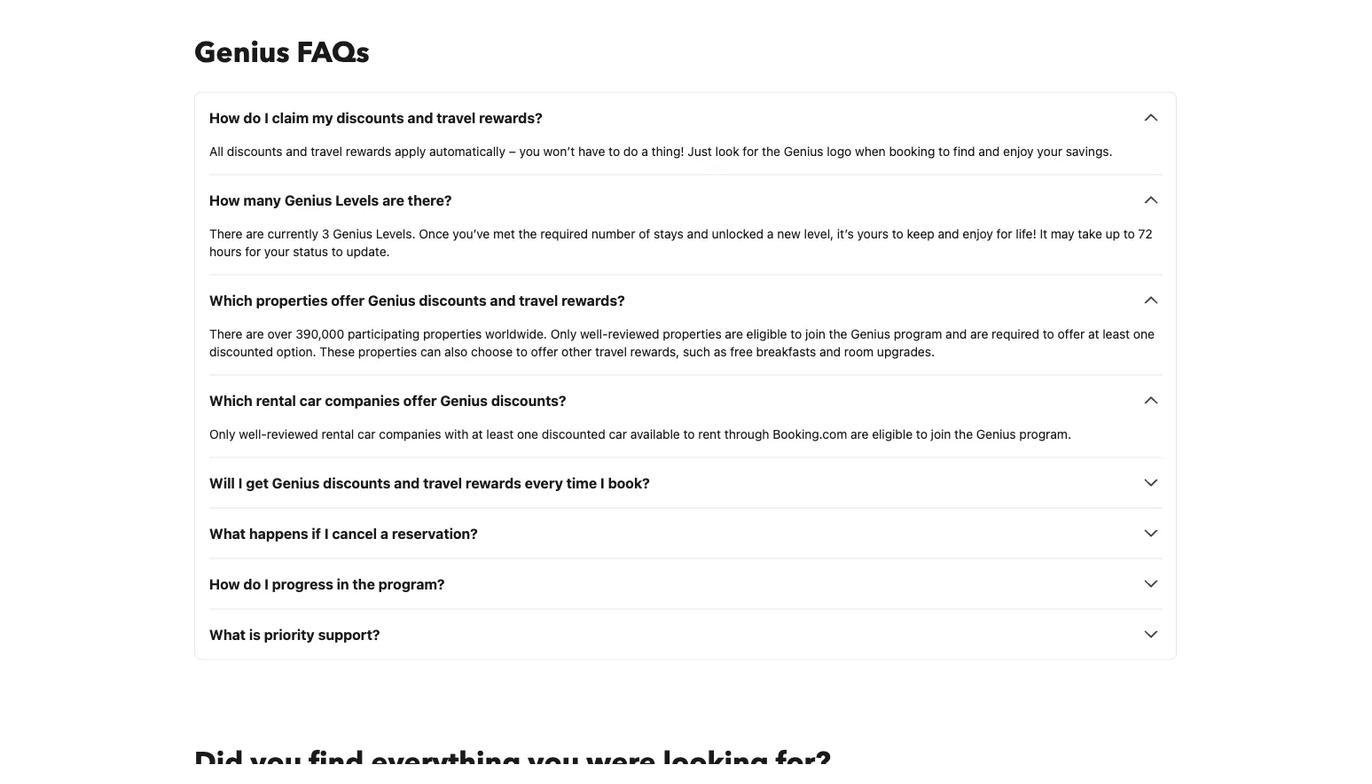 Task type: describe. For each thing, give the bounding box(es) containing it.
currently
[[267, 226, 319, 241]]

1 vertical spatial do
[[624, 144, 638, 158]]

can
[[421, 344, 441, 359]]

yours
[[858, 226, 889, 241]]

what happens if i cancel a reservation? button
[[209, 523, 1162, 544]]

discounts?
[[491, 392, 567, 409]]

discounts up cancel
[[323, 475, 391, 491]]

3
[[322, 226, 330, 241]]

all discounts and travel rewards apply automatically – you won't have to do a thing! just look for the genius logo when booking to find and enjoy your savings.
[[209, 144, 1113, 158]]

you've
[[453, 226, 490, 241]]

0 vertical spatial rewards
[[346, 144, 392, 158]]

over
[[267, 326, 292, 341]]

which properties offer genius discounts and travel rewards?
[[209, 292, 625, 309]]

how for how do i claim my discounts and travel rewards?
[[209, 109, 240, 126]]

keep
[[907, 226, 935, 241]]

up
[[1106, 226, 1121, 241]]

390,000
[[296, 326, 345, 341]]

are left over at the top left of page
[[246, 326, 264, 341]]

rewards,
[[631, 344, 680, 359]]

time
[[567, 475, 597, 491]]

travel down my
[[311, 144, 343, 158]]

1 horizontal spatial eligible
[[872, 427, 913, 441]]

it
[[1040, 226, 1048, 241]]

2 horizontal spatial for
[[997, 226, 1013, 241]]

1 horizontal spatial discounted
[[542, 427, 606, 441]]

1 horizontal spatial enjoy
[[1004, 144, 1034, 158]]

genius right get
[[272, 475, 320, 491]]

are inside there are currently 3 genius levels. once you've met the required number of stays and unlocked a new level, it's yours to keep and enjoy for life! it may take up to 72 hours for your status to update.
[[246, 226, 264, 241]]

0 horizontal spatial reviewed
[[267, 427, 318, 441]]

if
[[312, 525, 321, 542]]

will i get genius discounts and travel rewards every time i book? button
[[209, 472, 1162, 494]]

take
[[1078, 226, 1103, 241]]

1 vertical spatial at
[[472, 427, 483, 441]]

discounts right my
[[337, 109, 404, 126]]

1 horizontal spatial car
[[358, 427, 376, 441]]

i right if on the left bottom of page
[[325, 525, 329, 542]]

which for which rental car companies offer genius discounts?
[[209, 392, 253, 409]]

the inside there are over 390,000 participating properties worldwide. only well-reviewed properties are eligible to join the genius program and are required to offer at least one discounted option. these properties can also choose to offer other travel rewards, such as free breakfasts and room upgrades.
[[829, 326, 848, 341]]

happens
[[249, 525, 308, 542]]

support?
[[318, 626, 380, 643]]

find
[[954, 144, 976, 158]]

worldwide.
[[485, 326, 547, 341]]

properties up the such
[[663, 326, 722, 341]]

only well-reviewed rental car companies with at least one discounted car available to rent through booking.com are eligible to join the genius program.
[[209, 427, 1072, 441]]

well- inside there are over 390,000 participating properties worldwide. only well-reviewed properties are eligible to join the genius program and are required to offer at least one discounted option. these properties can also choose to offer other travel rewards, such as free breakfasts and room upgrades.
[[580, 326, 608, 341]]

have
[[579, 144, 605, 158]]

unlocked
[[712, 226, 764, 241]]

and right program
[[946, 326, 967, 341]]

and inside which properties offer genius discounts and travel rewards? dropdown button
[[490, 292, 516, 309]]

are right booking.com at right bottom
[[851, 427, 869, 441]]

and down 'claim'
[[286, 144, 307, 158]]

cancel
[[332, 525, 377, 542]]

which rental car companies offer genius discounts? button
[[209, 390, 1162, 411]]

how for how many genius levels are there?
[[209, 192, 240, 208]]

are up the free on the right top
[[725, 326, 743, 341]]

0 horizontal spatial for
[[245, 244, 261, 259]]

which properties offer genius discounts and travel rewards? button
[[209, 290, 1162, 311]]

discounts right all
[[227, 144, 283, 158]]

breakfasts
[[757, 344, 817, 359]]

with
[[445, 427, 469, 441]]

new
[[778, 226, 801, 241]]

other
[[562, 344, 592, 359]]

there are over 390,000 participating properties worldwide. only well-reviewed properties are eligible to join the genius program and are required to offer at least one discounted option. these properties can also choose to offer other travel rewards, such as free breakfasts and room upgrades.
[[209, 326, 1155, 359]]

how do i claim my discounts and travel rewards? button
[[209, 107, 1162, 128]]

discounts up also
[[419, 292, 487, 309]]

genius left logo
[[784, 144, 824, 158]]

when
[[855, 144, 886, 158]]

is
[[249, 626, 261, 643]]

priority
[[264, 626, 315, 643]]

your inside there are currently 3 genius levels. once you've met the required number of stays and unlocked a new level, it's yours to keep and enjoy for life! it may take up to 72 hours for your status to update.
[[264, 244, 290, 259]]

and inside will i get genius discounts and travel rewards every time i book? dropdown button
[[394, 475, 420, 491]]

travel inside will i get genius discounts and travel rewards every time i book? dropdown button
[[423, 475, 462, 491]]

there are currently 3 genius levels. once you've met the required number of stays and unlocked a new level, it's yours to keep and enjoy for life! it may take up to 72 hours for your status to update.
[[209, 226, 1153, 259]]

stays
[[654, 226, 684, 241]]

genius inside there are over 390,000 participating properties worldwide. only well-reviewed properties are eligible to join the genius program and are required to offer at least one discounted option. these properties can also choose to offer other travel rewards, such as free breakfasts and room upgrades.
[[851, 326, 891, 341]]

reviewed inside there are over 390,000 participating properties worldwide. only well-reviewed properties are eligible to join the genius program and are required to offer at least one discounted option. these properties can also choose to offer other travel rewards, such as free breakfasts and room upgrades.
[[608, 326, 660, 341]]

such
[[683, 344, 711, 359]]

in
[[337, 576, 349, 593]]

look
[[716, 144, 740, 158]]

at inside there are over 390,000 participating properties worldwide. only well-reviewed properties are eligible to join the genius program and are required to offer at least one discounted option. these properties can also choose to offer other travel rewards, such as free breakfasts and room upgrades.
[[1089, 326, 1100, 341]]

and left 'room'
[[820, 344, 841, 359]]

number
[[592, 226, 636, 241]]

choose
[[471, 344, 513, 359]]

how for how do i progress in the program?
[[209, 576, 240, 593]]

1 horizontal spatial a
[[642, 144, 648, 158]]

travel inside how do i claim my discounts and travel rewards? dropdown button
[[437, 109, 476, 126]]

logo
[[827, 144, 852, 158]]

book?
[[608, 475, 650, 491]]

properties up also
[[423, 326, 482, 341]]

through
[[725, 427, 770, 441]]

faqs
[[297, 33, 370, 72]]

genius up with
[[440, 392, 488, 409]]

room
[[845, 344, 874, 359]]

i left progress
[[264, 576, 269, 593]]

genius inside there are currently 3 genius levels. once you've met the required number of stays and unlocked a new level, it's yours to keep and enjoy for life! it may take up to 72 hours for your status to update.
[[333, 226, 373, 241]]

genius left program.
[[977, 427, 1016, 441]]

only inside there are over 390,000 participating properties worldwide. only well-reviewed properties are eligible to join the genius program and are required to offer at least one discounted option. these properties can also choose to offer other travel rewards, such as free breakfasts and room upgrades.
[[551, 326, 577, 341]]

rent
[[699, 427, 721, 441]]

genius faqs
[[194, 33, 370, 72]]

reservation?
[[392, 525, 478, 542]]

program.
[[1020, 427, 1072, 441]]

1 vertical spatial join
[[931, 427, 952, 441]]

what is priority support? button
[[209, 624, 1162, 645]]

genius up 'claim'
[[194, 33, 290, 72]]

and right stays
[[687, 226, 709, 241]]

which for which properties offer genius discounts and travel rewards?
[[209, 292, 253, 309]]

are right program
[[971, 326, 989, 341]]

how do i progress in the program?
[[209, 576, 445, 593]]

it's
[[838, 226, 854, 241]]

get
[[246, 475, 269, 491]]

apply
[[395, 144, 426, 158]]

booking.com
[[773, 427, 848, 441]]

0 horizontal spatial one
[[517, 427, 539, 441]]

1 horizontal spatial rewards?
[[562, 292, 625, 309]]

properties inside dropdown button
[[256, 292, 328, 309]]

rental inside dropdown button
[[256, 392, 296, 409]]

do for how do i claim my discounts and travel rewards?
[[244, 109, 261, 126]]

many
[[244, 192, 281, 208]]

these
[[320, 344, 355, 359]]

you
[[520, 144, 540, 158]]

car inside which rental car companies offer genius discounts? dropdown button
[[300, 392, 322, 409]]

available
[[631, 427, 680, 441]]

what for what happens if i cancel a reservation?
[[209, 525, 246, 542]]



Task type: locate. For each thing, give the bounding box(es) containing it.
0 horizontal spatial discounted
[[209, 344, 273, 359]]

1 there from the top
[[209, 226, 243, 241]]

0 vertical spatial only
[[551, 326, 577, 341]]

upgrades.
[[878, 344, 935, 359]]

1 horizontal spatial for
[[743, 144, 759, 158]]

do inside dropdown button
[[244, 576, 261, 593]]

0 horizontal spatial rewards
[[346, 144, 392, 158]]

thing!
[[652, 144, 685, 158]]

1 vertical spatial rental
[[322, 427, 354, 441]]

0 vertical spatial do
[[244, 109, 261, 126]]

which down hours
[[209, 292, 253, 309]]

hours
[[209, 244, 242, 259]]

1 vertical spatial least
[[487, 427, 514, 441]]

do left 'claim'
[[244, 109, 261, 126]]

travel right other
[[595, 344, 627, 359]]

1 vertical spatial required
[[992, 326, 1040, 341]]

genius inside 'dropdown button'
[[285, 192, 332, 208]]

are up levels.
[[383, 192, 405, 208]]

a left the new
[[767, 226, 774, 241]]

0 vertical spatial rental
[[256, 392, 296, 409]]

well- up other
[[580, 326, 608, 341]]

0 vertical spatial what
[[209, 525, 246, 542]]

once
[[419, 226, 449, 241]]

there for which
[[209, 326, 243, 341]]

0 horizontal spatial rental
[[256, 392, 296, 409]]

1 vertical spatial how
[[209, 192, 240, 208]]

status
[[293, 244, 328, 259]]

0 horizontal spatial eligible
[[747, 326, 788, 341]]

genius up 'currently'
[[285, 192, 332, 208]]

rental down option.
[[256, 392, 296, 409]]

rewards left every
[[466, 475, 522, 491]]

2 horizontal spatial car
[[609, 427, 627, 441]]

2 vertical spatial a
[[381, 525, 389, 542]]

how left the many
[[209, 192, 240, 208]]

1 vertical spatial companies
[[379, 427, 441, 441]]

do left progress
[[244, 576, 261, 593]]

discounted inside there are over 390,000 participating properties worldwide. only well-reviewed properties are eligible to join the genius program and are required to offer at least one discounted option. these properties can also choose to offer other travel rewards, such as free breakfasts and room upgrades.
[[209, 344, 273, 359]]

2 vertical spatial for
[[245, 244, 261, 259]]

rental down which rental car companies offer genius discounts?
[[322, 427, 354, 441]]

my
[[312, 109, 333, 126]]

rewards down how do i claim my discounts and travel rewards?
[[346, 144, 392, 158]]

there
[[209, 226, 243, 241], [209, 326, 243, 341]]

discounted up time
[[542, 427, 606, 441]]

least
[[1103, 326, 1131, 341], [487, 427, 514, 441]]

0 horizontal spatial enjoy
[[963, 226, 994, 241]]

travel up automatically
[[437, 109, 476, 126]]

enjoy
[[1004, 144, 1034, 158], [963, 226, 994, 241]]

are inside 'dropdown button'
[[383, 192, 405, 208]]

0 vertical spatial enjoy
[[1004, 144, 1034, 158]]

2 how from the top
[[209, 192, 240, 208]]

genius up "participating"
[[368, 292, 416, 309]]

there up hours
[[209, 226, 243, 241]]

1 vertical spatial which
[[209, 392, 253, 409]]

2 horizontal spatial a
[[767, 226, 774, 241]]

0 vertical spatial at
[[1089, 326, 1100, 341]]

required inside there are currently 3 genius levels. once you've met the required number of stays and unlocked a new level, it's yours to keep and enjoy for life! it may take up to 72 hours for your status to update.
[[541, 226, 588, 241]]

and right keep
[[938, 226, 960, 241]]

booking
[[890, 144, 936, 158]]

1 horizontal spatial your
[[1038, 144, 1063, 158]]

rewards inside dropdown button
[[466, 475, 522, 491]]

1 how from the top
[[209, 109, 240, 126]]

will i get genius discounts and travel rewards every time i book?
[[209, 475, 650, 491]]

1 vertical spatial one
[[517, 427, 539, 441]]

reviewed up get
[[267, 427, 318, 441]]

do inside dropdown button
[[244, 109, 261, 126]]

2 vertical spatial do
[[244, 576, 261, 593]]

the right met
[[519, 226, 537, 241]]

offer
[[331, 292, 365, 309], [1058, 326, 1085, 341], [531, 344, 558, 359], [404, 392, 437, 409]]

won't
[[544, 144, 575, 158]]

how inside 'dropdown button'
[[209, 192, 240, 208]]

required inside there are over 390,000 participating properties worldwide. only well-reviewed properties are eligible to join the genius program and are required to offer at least one discounted option. these properties can also choose to offer other travel rewards, such as free breakfasts and room upgrades.
[[992, 326, 1040, 341]]

0 vertical spatial one
[[1134, 326, 1155, 341]]

there?
[[408, 192, 452, 208]]

1 vertical spatial rewards?
[[562, 292, 625, 309]]

companies down which rental car companies offer genius discounts?
[[379, 427, 441, 441]]

what left is
[[209, 626, 246, 643]]

option.
[[277, 344, 316, 359]]

one
[[1134, 326, 1155, 341], [517, 427, 539, 441]]

there inside there are over 390,000 participating properties worldwide. only well-reviewed properties are eligible to join the genius program and are required to offer at least one discounted option. these properties can also choose to offer other travel rewards, such as free breakfasts and room upgrades.
[[209, 326, 243, 341]]

0 horizontal spatial rewards?
[[479, 109, 543, 126]]

1 horizontal spatial join
[[931, 427, 952, 441]]

0 vertical spatial eligible
[[747, 326, 788, 341]]

2 which from the top
[[209, 392, 253, 409]]

the up 'room'
[[829, 326, 848, 341]]

car
[[300, 392, 322, 409], [358, 427, 376, 441], [609, 427, 627, 441]]

3 how from the top
[[209, 576, 240, 593]]

1 vertical spatial only
[[209, 427, 236, 441]]

0 horizontal spatial your
[[264, 244, 290, 259]]

to
[[609, 144, 620, 158], [939, 144, 950, 158], [892, 226, 904, 241], [1124, 226, 1136, 241], [332, 244, 343, 259], [791, 326, 802, 341], [1043, 326, 1055, 341], [516, 344, 528, 359], [684, 427, 695, 441], [917, 427, 928, 441]]

and
[[408, 109, 433, 126], [286, 144, 307, 158], [979, 144, 1000, 158], [687, 226, 709, 241], [938, 226, 960, 241], [490, 292, 516, 309], [946, 326, 967, 341], [820, 344, 841, 359], [394, 475, 420, 491]]

genius up update.
[[333, 226, 373, 241]]

rewards? up other
[[562, 292, 625, 309]]

the left program.
[[955, 427, 973, 441]]

1 horizontal spatial least
[[1103, 326, 1131, 341]]

and up the reservation?
[[394, 475, 420, 491]]

there inside there are currently 3 genius levels. once you've met the required number of stays and unlocked a new level, it's yours to keep and enjoy for life! it may take up to 72 hours for your status to update.
[[209, 226, 243, 241]]

the right "look"
[[762, 144, 781, 158]]

the inside dropdown button
[[353, 576, 375, 593]]

car left available
[[609, 427, 627, 441]]

1 vertical spatial discounted
[[542, 427, 606, 441]]

0 horizontal spatial only
[[209, 427, 236, 441]]

level,
[[804, 226, 834, 241]]

eligible up breakfasts
[[747, 326, 788, 341]]

participating
[[348, 326, 420, 341]]

for right "look"
[[743, 144, 759, 158]]

how do i claim my discounts and travel rewards?
[[209, 109, 543, 126]]

0 vertical spatial how
[[209, 109, 240, 126]]

0 vertical spatial well-
[[580, 326, 608, 341]]

1 horizontal spatial well-
[[580, 326, 608, 341]]

enjoy right find
[[1004, 144, 1034, 158]]

0 vertical spatial which
[[209, 292, 253, 309]]

for
[[743, 144, 759, 158], [997, 226, 1013, 241], [245, 244, 261, 259]]

0 horizontal spatial required
[[541, 226, 588, 241]]

only
[[551, 326, 577, 341], [209, 427, 236, 441]]

car down which rental car companies offer genius discounts?
[[358, 427, 376, 441]]

car down option.
[[300, 392, 322, 409]]

0 horizontal spatial join
[[806, 326, 826, 341]]

how
[[209, 109, 240, 126], [209, 192, 240, 208], [209, 576, 240, 593]]

also
[[445, 344, 468, 359]]

1 vertical spatial eligible
[[872, 427, 913, 441]]

1 horizontal spatial rental
[[322, 427, 354, 441]]

claim
[[272, 109, 309, 126]]

1 vertical spatial what
[[209, 626, 246, 643]]

0 vertical spatial there
[[209, 226, 243, 241]]

0 horizontal spatial well-
[[239, 427, 267, 441]]

do
[[244, 109, 261, 126], [624, 144, 638, 158], [244, 576, 261, 593]]

how inside dropdown button
[[209, 576, 240, 593]]

are down the many
[[246, 226, 264, 241]]

just
[[688, 144, 712, 158]]

automatically
[[430, 144, 506, 158]]

for left life!
[[997, 226, 1013, 241]]

1 horizontal spatial rewards
[[466, 475, 522, 491]]

2 what from the top
[[209, 626, 246, 643]]

rewards?
[[479, 109, 543, 126], [562, 292, 625, 309]]

0 vertical spatial discounted
[[209, 344, 273, 359]]

your left savings.
[[1038, 144, 1063, 158]]

how many genius levels are there? button
[[209, 189, 1162, 211]]

every
[[525, 475, 563, 491]]

rental
[[256, 392, 296, 409], [322, 427, 354, 441]]

met
[[493, 226, 515, 241]]

well- up get
[[239, 427, 267, 441]]

0 horizontal spatial a
[[381, 525, 389, 542]]

free
[[730, 344, 753, 359]]

0 horizontal spatial at
[[472, 427, 483, 441]]

0 vertical spatial join
[[806, 326, 826, 341]]

only up other
[[551, 326, 577, 341]]

how do i progress in the program? button
[[209, 574, 1162, 595]]

genius up 'room'
[[851, 326, 891, 341]]

at
[[1089, 326, 1100, 341], [472, 427, 483, 441]]

which rental car companies offer genius discounts?
[[209, 392, 567, 409]]

do left thing! at the left top of page
[[624, 144, 638, 158]]

properties
[[256, 292, 328, 309], [423, 326, 482, 341], [663, 326, 722, 341], [358, 344, 417, 359]]

which inside which rental car companies offer genius discounts? dropdown button
[[209, 392, 253, 409]]

1 what from the top
[[209, 525, 246, 542]]

the inside there are currently 3 genius levels. once you've met the required number of stays and unlocked a new level, it's yours to keep and enjoy for life! it may take up to 72 hours for your status to update.
[[519, 226, 537, 241]]

what for what is priority support?
[[209, 626, 246, 643]]

0 vertical spatial reviewed
[[608, 326, 660, 341]]

a right cancel
[[381, 525, 389, 542]]

which
[[209, 292, 253, 309], [209, 392, 253, 409]]

0 vertical spatial companies
[[325, 392, 400, 409]]

travel down with
[[423, 475, 462, 491]]

1 vertical spatial enjoy
[[963, 226, 994, 241]]

there left over at the top left of page
[[209, 326, 243, 341]]

savings.
[[1066, 144, 1113, 158]]

0 vertical spatial a
[[642, 144, 648, 158]]

1 horizontal spatial only
[[551, 326, 577, 341]]

rewards? up –
[[479, 109, 543, 126]]

how many genius levels are there?
[[209, 192, 452, 208]]

reviewed up rewards,
[[608, 326, 660, 341]]

1 vertical spatial reviewed
[[267, 427, 318, 441]]

which up will
[[209, 392, 253, 409]]

one inside there are over 390,000 participating properties worldwide. only well-reviewed properties are eligible to join the genius program and are required to offer at least one discounted option. these properties can also choose to offer other travel rewards, such as free breakfasts and room upgrades.
[[1134, 326, 1155, 341]]

life!
[[1016, 226, 1037, 241]]

travel inside which properties offer genius discounts and travel rewards? dropdown button
[[519, 292, 558, 309]]

required
[[541, 226, 588, 241], [992, 326, 1040, 341]]

2 vertical spatial how
[[209, 576, 240, 593]]

eligible inside there are over 390,000 participating properties worldwide. only well-reviewed properties are eligible to join the genius program and are required to offer at least one discounted option. these properties can also choose to offer other travel rewards, such as free breakfasts and room upgrades.
[[747, 326, 788, 341]]

there for how
[[209, 226, 243, 241]]

1 horizontal spatial one
[[1134, 326, 1155, 341]]

how left progress
[[209, 576, 240, 593]]

a inside there are currently 3 genius levels. once you've met the required number of stays and unlocked a new level, it's yours to keep and enjoy for life! it may take up to 72 hours for your status to update.
[[767, 226, 774, 241]]

how up all
[[209, 109, 240, 126]]

all
[[209, 144, 224, 158]]

the
[[762, 144, 781, 158], [519, 226, 537, 241], [829, 326, 848, 341], [955, 427, 973, 441], [353, 576, 375, 593]]

program
[[894, 326, 943, 341]]

as
[[714, 344, 727, 359]]

0 horizontal spatial least
[[487, 427, 514, 441]]

properties down "participating"
[[358, 344, 417, 359]]

0 vertical spatial least
[[1103, 326, 1131, 341]]

only up will
[[209, 427, 236, 441]]

what inside dropdown button
[[209, 525, 246, 542]]

levels
[[336, 192, 379, 208]]

which inside which properties offer genius discounts and travel rewards? dropdown button
[[209, 292, 253, 309]]

update.
[[346, 244, 390, 259]]

what happens if i cancel a reservation?
[[209, 525, 478, 542]]

the right the in
[[353, 576, 375, 593]]

0 vertical spatial required
[[541, 226, 588, 241]]

what inside dropdown button
[[209, 626, 246, 643]]

well-
[[580, 326, 608, 341], [239, 427, 267, 441]]

a
[[642, 144, 648, 158], [767, 226, 774, 241], [381, 525, 389, 542]]

for right hours
[[245, 244, 261, 259]]

and right find
[[979, 144, 1000, 158]]

enjoy left life!
[[963, 226, 994, 241]]

0 horizontal spatial car
[[300, 392, 322, 409]]

program?
[[379, 576, 445, 593]]

and up apply
[[408, 109, 433, 126]]

1 horizontal spatial at
[[1089, 326, 1100, 341]]

1 horizontal spatial reviewed
[[608, 326, 660, 341]]

levels.
[[376, 226, 416, 241]]

0 vertical spatial for
[[743, 144, 759, 158]]

and up worldwide.
[[490, 292, 516, 309]]

progress
[[272, 576, 334, 593]]

what down will
[[209, 525, 246, 542]]

how inside dropdown button
[[209, 109, 240, 126]]

do for how do i progress in the program?
[[244, 576, 261, 593]]

discounted down over at the top left of page
[[209, 344, 273, 359]]

1 vertical spatial for
[[997, 226, 1013, 241]]

may
[[1051, 226, 1075, 241]]

2 there from the top
[[209, 326, 243, 341]]

will
[[209, 475, 235, 491]]

i right time
[[601, 475, 605, 491]]

i left get
[[238, 475, 243, 491]]

are
[[383, 192, 405, 208], [246, 226, 264, 241], [246, 326, 264, 341], [725, 326, 743, 341], [971, 326, 989, 341], [851, 427, 869, 441]]

i left 'claim'
[[264, 109, 269, 126]]

and inside how do i claim my discounts and travel rewards? dropdown button
[[408, 109, 433, 126]]

a inside dropdown button
[[381, 525, 389, 542]]

a left thing! at the left top of page
[[642, 144, 648, 158]]

0 vertical spatial rewards?
[[479, 109, 543, 126]]

1 which from the top
[[209, 292, 253, 309]]

properties up over at the top left of page
[[256, 292, 328, 309]]

1 vertical spatial a
[[767, 226, 774, 241]]

1 horizontal spatial required
[[992, 326, 1040, 341]]

discounts
[[337, 109, 404, 126], [227, 144, 283, 158], [419, 292, 487, 309], [323, 475, 391, 491]]

of
[[639, 226, 651, 241]]

what is priority support?
[[209, 626, 380, 643]]

companies down these
[[325, 392, 400, 409]]

companies inside dropdown button
[[325, 392, 400, 409]]

0 vertical spatial your
[[1038, 144, 1063, 158]]

1 vertical spatial rewards
[[466, 475, 522, 491]]

travel up worldwide.
[[519, 292, 558, 309]]

–
[[509, 144, 516, 158]]

least inside there are over 390,000 participating properties worldwide. only well-reviewed properties are eligible to join the genius program and are required to offer at least one discounted option. these properties can also choose to offer other travel rewards, such as free breakfasts and room upgrades.
[[1103, 326, 1131, 341]]

1 vertical spatial there
[[209, 326, 243, 341]]

your down 'currently'
[[264, 244, 290, 259]]

travel inside there are over 390,000 participating properties worldwide. only well-reviewed properties are eligible to join the genius program and are required to offer at least one discounted option. these properties can also choose to offer other travel rewards, such as free breakfasts and room upgrades.
[[595, 344, 627, 359]]

1 vertical spatial your
[[264, 244, 290, 259]]

enjoy inside there are currently 3 genius levels. once you've met the required number of stays and unlocked a new level, it's yours to keep and enjoy for life! it may take up to 72 hours for your status to update.
[[963, 226, 994, 241]]

genius
[[194, 33, 290, 72], [784, 144, 824, 158], [285, 192, 332, 208], [333, 226, 373, 241], [368, 292, 416, 309], [851, 326, 891, 341], [440, 392, 488, 409], [977, 427, 1016, 441], [272, 475, 320, 491]]

1 vertical spatial well-
[[239, 427, 267, 441]]

join inside there are over 390,000 participating properties worldwide. only well-reviewed properties are eligible to join the genius program and are required to offer at least one discounted option. these properties can also choose to offer other travel rewards, such as free breakfasts and room upgrades.
[[806, 326, 826, 341]]

eligible right booking.com at right bottom
[[872, 427, 913, 441]]



Task type: vqa. For each thing, say whether or not it's contained in the screenshot.
"well-" inside There are over 390,000 participating properties worldwide. Only well-reviewed properties are eligible to join the Genius program and are required to offer at least one discounted option. These properties can also choose to offer other travel rewards, such as free breakfasts and room upgrades.
yes



